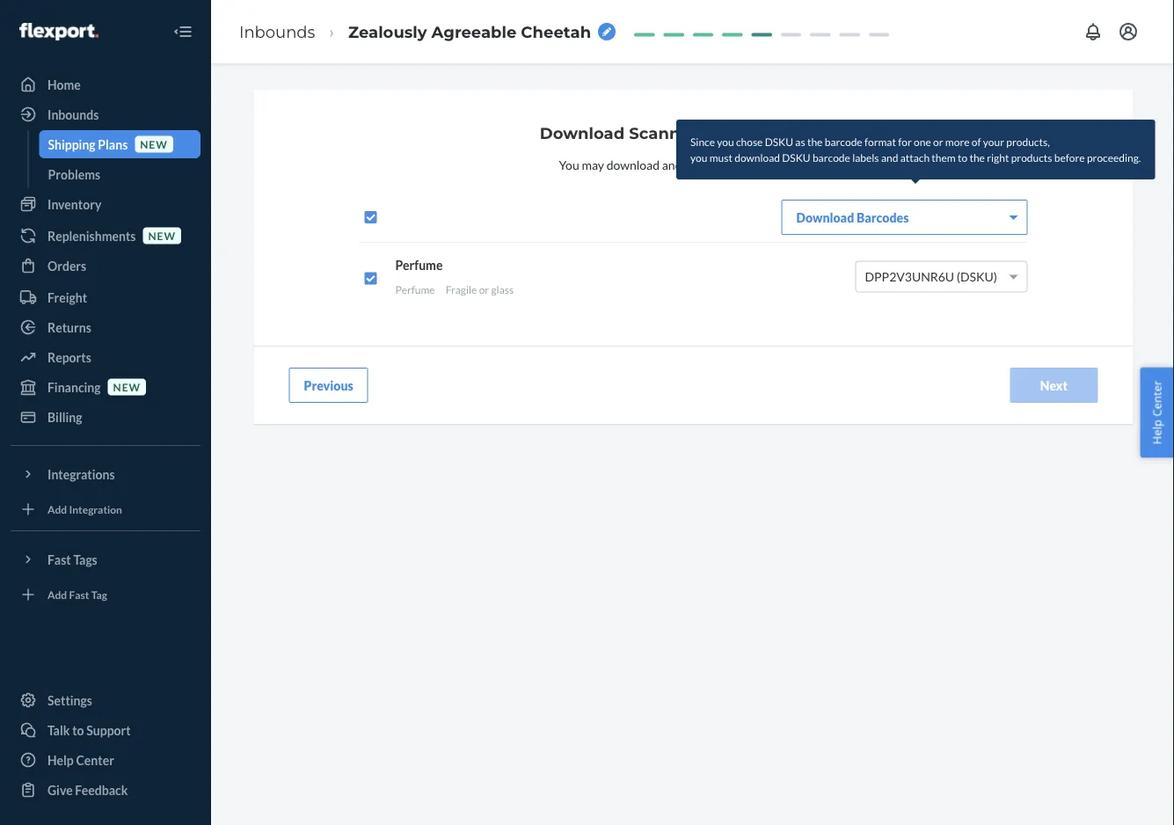 Task type: describe. For each thing, give the bounding box(es) containing it.
dpp2v3unr6u (dsku) option
[[865, 269, 998, 284]]

open notifications image
[[1083, 21, 1104, 42]]

close navigation image
[[172, 21, 194, 42]]

reports
[[48, 350, 91, 365]]

help center inside button
[[1149, 381, 1165, 445]]

cheetah
[[521, 22, 591, 41]]

of
[[972, 135, 982, 148]]

you
[[559, 157, 580, 172]]

0 horizontal spatial download
[[607, 157, 660, 172]]

settings
[[48, 693, 92, 708]]

1 vertical spatial help center
[[48, 753, 114, 768]]

shipping
[[48, 137, 96, 152]]

give feedback
[[48, 783, 128, 798]]

breadcrumbs navigation
[[225, 6, 630, 57]]

may
[[582, 157, 604, 172]]

them
[[932, 151, 956, 164]]

since
[[691, 135, 715, 148]]

home link
[[11, 70, 201, 99]]

chose
[[736, 135, 763, 148]]

help center link
[[11, 746, 201, 774]]

center inside button
[[1149, 381, 1165, 417]]

talk to support button
[[11, 716, 201, 744]]

fragile
[[446, 283, 477, 296]]

inbounds link inside breadcrumbs navigation
[[239, 22, 315, 41]]

barcode
[[720, 124, 790, 143]]

download for download scannable barcode labels
[[540, 124, 625, 143]]

orders
[[48, 258, 86, 273]]

billing
[[48, 410, 82, 425]]

replenishments
[[48, 228, 136, 243]]

problems
[[48, 167, 100, 182]]

products
[[1012, 151, 1053, 164]]

download for download barcodes
[[797, 210, 855, 225]]

labels
[[794, 124, 848, 143]]

add for add fast tag
[[48, 588, 67, 601]]

add fast tag link
[[11, 581, 201, 609]]

help inside button
[[1149, 420, 1165, 445]]

your
[[984, 135, 1005, 148]]

labels inside since you chose dsku as the barcode format for one or more of your products, you must download dsku barcode labels and attach them to the right products before proceeding.
[[853, 151, 879, 164]]

proceeding.
[[1087, 151, 1142, 164]]

agreeable
[[432, 22, 517, 41]]

1 perfume from the top
[[396, 257, 443, 272]]

billing link
[[11, 403, 201, 431]]

plans
[[98, 137, 128, 152]]

add for add integration
[[48, 503, 67, 516]]

fast tags
[[48, 552, 97, 567]]

products,
[[1007, 135, 1050, 148]]

add fast tag
[[48, 588, 107, 601]]

open account menu image
[[1118, 21, 1139, 42]]

fast tags button
[[11, 546, 201, 574]]

orders link
[[11, 252, 201, 280]]

feedback
[[75, 783, 128, 798]]

to inside button
[[72, 723, 84, 738]]

talk to support
[[48, 723, 131, 738]]

inventory link
[[11, 190, 201, 218]]

download scannable barcode labels
[[540, 124, 848, 143]]

home
[[48, 77, 81, 92]]

next
[[1041, 378, 1068, 393]]

returns link
[[11, 313, 201, 341]]

fast inside add fast tag link
[[69, 588, 89, 601]]

freight link
[[11, 283, 201, 311]]

1 vertical spatial you
[[691, 151, 708, 164]]

format
[[865, 135, 897, 148]]

0 horizontal spatial and
[[662, 157, 682, 172]]

inventory
[[48, 197, 101, 212]]

(dsku)
[[957, 269, 998, 284]]

and inside since you chose dsku as the barcode format for one or more of your products, you must download dsku barcode labels and attach them to the right products before proceeding.
[[882, 151, 899, 164]]

for
[[899, 135, 912, 148]]

0 horizontal spatial or
[[479, 283, 489, 296]]

or inside since you chose dsku as the barcode format for one or more of your products, you must download dsku barcode labels and attach them to the right products before proceeding.
[[934, 135, 944, 148]]

problems link
[[39, 160, 201, 188]]

download inside since you chose dsku as the barcode format for one or more of your products, you must download dsku barcode labels and attach them to the right products before proceeding.
[[735, 151, 780, 164]]

check square image for perfume
[[364, 271, 378, 285]]

before
[[1055, 151, 1085, 164]]



Task type: vqa. For each thing, say whether or not it's contained in the screenshot.
valid
no



Task type: locate. For each thing, give the bounding box(es) containing it.
barcode down labels
[[813, 151, 851, 164]]

inbounds link
[[239, 22, 315, 41], [11, 100, 201, 128]]

0 vertical spatial dsku
[[765, 135, 794, 148]]

1 vertical spatial inbounds link
[[11, 100, 201, 128]]

fast inside fast tags dropdown button
[[48, 552, 71, 567]]

1 vertical spatial new
[[148, 229, 176, 242]]

previous button
[[289, 368, 368, 403]]

1 vertical spatial to
[[72, 723, 84, 738]]

tag
[[91, 588, 107, 601]]

0 vertical spatial add
[[48, 503, 67, 516]]

the right the as
[[808, 135, 823, 148]]

barcode down chose
[[713, 157, 757, 172]]

1 horizontal spatial center
[[1149, 381, 1165, 417]]

0 horizontal spatial you
[[691, 151, 708, 164]]

1 horizontal spatial the
[[970, 151, 985, 164]]

download right "may"
[[607, 157, 660, 172]]

to down more
[[958, 151, 968, 164]]

inbounds inside breadcrumbs navigation
[[239, 22, 315, 41]]

add
[[48, 503, 67, 516], [48, 588, 67, 601]]

fast left tags
[[48, 552, 71, 567]]

labels
[[853, 151, 879, 164], [760, 157, 791, 172]]

zealously agreeable cheetah
[[348, 22, 591, 41]]

0 horizontal spatial download
[[540, 124, 625, 143]]

dsku down the as
[[782, 151, 811, 164]]

download down below.
[[797, 210, 855, 225]]

1 horizontal spatial help
[[1149, 420, 1165, 445]]

new
[[140, 138, 168, 150], [148, 229, 176, 242], [113, 380, 141, 393]]

1 vertical spatial fast
[[69, 588, 89, 601]]

returns
[[48, 320, 91, 335]]

to inside since you chose dsku as the barcode format for one or more of your products, you must download dsku barcode labels and attach them to the right products before proceeding.
[[958, 151, 968, 164]]

1 vertical spatial inbounds
[[48, 107, 99, 122]]

to right the talk
[[72, 723, 84, 738]]

download barcodes
[[797, 210, 909, 225]]

add down 'fast tags'
[[48, 588, 67, 601]]

add integration
[[48, 503, 122, 516]]

1 horizontal spatial download
[[797, 210, 855, 225]]

1 vertical spatial dsku
[[782, 151, 811, 164]]

center
[[1149, 381, 1165, 417], [76, 753, 114, 768]]

0 vertical spatial inbounds link
[[239, 22, 315, 41]]

1 horizontal spatial help center
[[1149, 381, 1165, 445]]

download up "may"
[[540, 124, 625, 143]]

0 vertical spatial help center
[[1149, 381, 1165, 445]]

the down 'of'
[[970, 151, 985, 164]]

0 vertical spatial inbounds
[[239, 22, 315, 41]]

dpp2v3unr6u (dsku)
[[865, 269, 998, 284]]

as
[[796, 135, 806, 148]]

new for financing
[[113, 380, 141, 393]]

barcode
[[825, 135, 863, 148], [813, 151, 851, 164], [713, 157, 757, 172]]

fragile or glass
[[446, 283, 514, 296]]

below.
[[793, 157, 828, 172]]

0 vertical spatial download
[[540, 124, 625, 143]]

add integration link
[[11, 495, 201, 524]]

to
[[958, 151, 968, 164], [72, 723, 84, 738]]

0 vertical spatial fast
[[48, 552, 71, 567]]

1 horizontal spatial labels
[[853, 151, 879, 164]]

0 horizontal spatial help center
[[48, 753, 114, 768]]

0 horizontal spatial labels
[[760, 157, 791, 172]]

scannable
[[629, 124, 716, 143]]

give
[[48, 783, 73, 798]]

1 check square image from the top
[[364, 210, 378, 224]]

2 vertical spatial new
[[113, 380, 141, 393]]

new for shipping plans
[[140, 138, 168, 150]]

fast left tag
[[69, 588, 89, 601]]

0 vertical spatial center
[[1149, 381, 1165, 417]]

0 vertical spatial check square image
[[364, 210, 378, 224]]

dsku
[[765, 135, 794, 148], [782, 151, 811, 164]]

inbounds inside inbounds link
[[48, 107, 99, 122]]

you
[[717, 135, 734, 148], [691, 151, 708, 164]]

0 vertical spatial you
[[717, 135, 734, 148]]

1 vertical spatial help
[[48, 753, 74, 768]]

financing
[[48, 380, 101, 395]]

0 horizontal spatial inbounds link
[[11, 100, 201, 128]]

barcode left the format
[[825, 135, 863, 148]]

1 horizontal spatial you
[[717, 135, 734, 148]]

1 vertical spatial add
[[48, 588, 67, 601]]

and
[[882, 151, 899, 164], [662, 157, 682, 172]]

download down chose
[[735, 151, 780, 164]]

tags
[[73, 552, 97, 567]]

or right one in the right of the page
[[934, 135, 944, 148]]

print
[[685, 157, 711, 172]]

talk
[[48, 723, 70, 738]]

you down since
[[691, 151, 708, 164]]

help center
[[1149, 381, 1165, 445], [48, 753, 114, 768]]

1 vertical spatial the
[[970, 151, 985, 164]]

1 vertical spatial perfume
[[396, 283, 435, 296]]

dsku left the as
[[765, 135, 794, 148]]

help
[[1149, 420, 1165, 445], [48, 753, 74, 768]]

0 horizontal spatial the
[[808, 135, 823, 148]]

pencil alt image
[[603, 27, 612, 36]]

since you chose dsku as the barcode format for one or more of your products, you must download dsku barcode labels and attach them to the right products before proceeding.
[[691, 135, 1142, 164]]

0 vertical spatial perfume
[[396, 257, 443, 272]]

1 vertical spatial or
[[479, 283, 489, 296]]

download
[[735, 151, 780, 164], [607, 157, 660, 172]]

more
[[946, 135, 970, 148]]

you up must
[[717, 135, 734, 148]]

check square image
[[364, 210, 378, 224], [364, 271, 378, 285]]

shipping plans
[[48, 137, 128, 152]]

give feedback button
[[11, 776, 201, 804]]

must
[[710, 151, 733, 164]]

help center button
[[1141, 367, 1175, 458]]

and down the format
[[882, 151, 899, 164]]

or
[[934, 135, 944, 148], [479, 283, 489, 296]]

fast
[[48, 552, 71, 567], [69, 588, 89, 601]]

tooltip containing since you chose dsku as the barcode format for one or more of your products,
[[677, 120, 1156, 179]]

0 vertical spatial the
[[808, 135, 823, 148]]

or left glass
[[479, 283, 489, 296]]

0 vertical spatial help
[[1149, 420, 1165, 445]]

labels down chose
[[760, 157, 791, 172]]

0 horizontal spatial to
[[72, 723, 84, 738]]

one
[[914, 135, 932, 148]]

1 vertical spatial check square image
[[364, 271, 378, 285]]

new down reports link at the top of the page
[[113, 380, 141, 393]]

0 vertical spatial to
[[958, 151, 968, 164]]

support
[[86, 723, 131, 738]]

integrations
[[48, 467, 115, 482]]

new for replenishments
[[148, 229, 176, 242]]

1 horizontal spatial inbounds link
[[239, 22, 315, 41]]

0 vertical spatial or
[[934, 135, 944, 148]]

1 vertical spatial center
[[76, 753, 114, 768]]

1 horizontal spatial and
[[882, 151, 899, 164]]

attach
[[901, 151, 930, 164]]

new right plans
[[140, 138, 168, 150]]

the
[[808, 135, 823, 148], [970, 151, 985, 164]]

labels down the format
[[853, 151, 879, 164]]

2 perfume from the top
[[396, 283, 435, 296]]

0 horizontal spatial center
[[76, 753, 114, 768]]

zealously
[[348, 22, 427, 41]]

next button
[[1011, 368, 1099, 403]]

2 add from the top
[[48, 588, 67, 601]]

and left print
[[662, 157, 682, 172]]

dpp2v3unr6u
[[865, 269, 955, 284]]

integrations button
[[11, 460, 201, 488]]

1 horizontal spatial download
[[735, 151, 780, 164]]

glass
[[491, 283, 514, 296]]

you may download and print barcode labels below.
[[559, 157, 828, 172]]

0 horizontal spatial inbounds
[[48, 107, 99, 122]]

reports link
[[11, 343, 201, 371]]

1 horizontal spatial to
[[958, 151, 968, 164]]

freight
[[48, 290, 87, 305]]

2 check square image from the top
[[364, 271, 378, 285]]

integration
[[69, 503, 122, 516]]

perfume
[[396, 257, 443, 272], [396, 283, 435, 296]]

barcodes
[[857, 210, 909, 225]]

previous
[[304, 378, 353, 393]]

0 vertical spatial new
[[140, 138, 168, 150]]

1 add from the top
[[48, 503, 67, 516]]

check square image for download barcodes
[[364, 210, 378, 224]]

1 horizontal spatial or
[[934, 135, 944, 148]]

settings link
[[11, 686, 201, 714]]

1 vertical spatial download
[[797, 210, 855, 225]]

0 horizontal spatial help
[[48, 753, 74, 768]]

1 horizontal spatial inbounds
[[239, 22, 315, 41]]

right
[[987, 151, 1010, 164]]

add left integration at left
[[48, 503, 67, 516]]

tooltip
[[677, 120, 1156, 179]]

flexport logo image
[[19, 23, 98, 40]]

new up the orders link
[[148, 229, 176, 242]]



